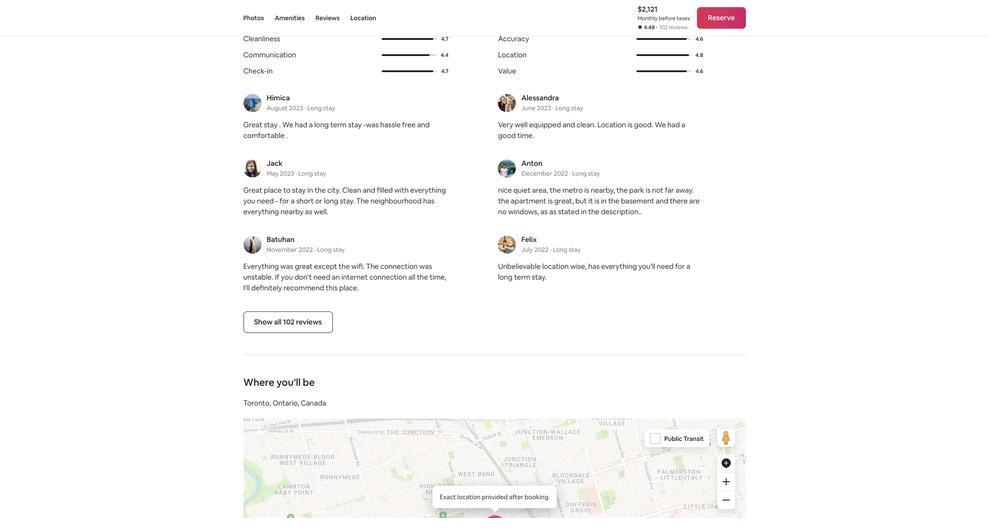 Task type: locate. For each thing, give the bounding box(es) containing it.
anton image
[[499, 160, 516, 178], [499, 160, 516, 178]]

1 horizontal spatial need
[[314, 273, 331, 283]]

has right wise,
[[589, 262, 600, 272]]

· inside jack may 2023 · long stay
[[296, 170, 297, 178]]

1 vertical spatial reviews
[[669, 24, 688, 31]]

reserve
[[709, 13, 736, 22]]

long up except
[[317, 246, 332, 254]]

4.7 down '4.4'
[[442, 68, 449, 75]]

stay. down clean
[[340, 197, 355, 206]]

0 horizontal spatial location
[[351, 14, 377, 22]]

1 vertical spatial -
[[276, 197, 278, 206]]

all right "show"
[[274, 318, 282, 327]]

was up time,
[[420, 262, 433, 272]]

1 great from the top
[[244, 121, 263, 130]]

connection
[[381, 262, 418, 272], [370, 273, 407, 283]]

2 vertical spatial location
[[598, 121, 627, 130]]

long down himica august 2023 · long stay
[[315, 121, 329, 130]]

reserve button
[[698, 7, 746, 29]]

0 horizontal spatial had
[[295, 121, 308, 130]]

comfortable
[[244, 131, 285, 141]]

2023
[[289, 104, 303, 112], [537, 104, 552, 112], [280, 170, 294, 178]]

1 vertical spatial everything
[[244, 208, 279, 217]]

2 vertical spatial everything
[[602, 262, 637, 272]]

list
[[240, 94, 750, 312]]

in down nearby,
[[602, 197, 607, 206]]

stay up nearby,
[[588, 170, 600, 178]]

great,
[[555, 197, 574, 206]]

great
[[295, 262, 313, 272]]

the down clean
[[357, 197, 369, 206]]

1 horizontal spatial term
[[515, 273, 531, 283]]

as inside great place to stay in the city.  clean and filled with everything you need - for a short or long stay. the neighbourhood has everything nearby as well.
[[305, 208, 312, 217]]

0 horizontal spatial 4.48
[[254, 8, 274, 21]]

$2,121 monthly before taxes
[[638, 4, 691, 22]]

0 vertical spatial great
[[244, 121, 263, 130]]

location down "accuracy"
[[499, 50, 527, 60]]

the right wifi.
[[366, 262, 379, 272]]

long down the unbelievable
[[499, 273, 513, 283]]

stated
[[558, 208, 580, 217]]

4.6 up '4.8'
[[696, 36, 704, 43]]

2022 for anton
[[554, 170, 568, 178]]

stay inside batuhan november 2022 · long stay
[[333, 246, 345, 254]]

0 horizontal spatial stay.
[[340, 197, 355, 206]]

1 vertical spatial you
[[281, 273, 293, 283]]

1 vertical spatial .
[[286, 131, 288, 141]]

2 horizontal spatial was
[[420, 262, 433, 272]]

is left the not
[[646, 186, 651, 195]]

had down himica august 2023 · long stay
[[295, 121, 308, 130]]

2 horizontal spatial need
[[657, 262, 674, 272]]

2023 down alessandra
[[537, 104, 552, 112]]

1 horizontal spatial location
[[499, 50, 527, 60]]

4.48 · 102 reviews up cleanliness
[[254, 8, 335, 21]]

· for himica
[[305, 104, 306, 112]]

long inside himica august 2023 · long stay
[[308, 104, 322, 112]]

1 horizontal spatial stay.
[[532, 273, 547, 283]]

1 4.7 from the top
[[442, 36, 449, 43]]

2 had from the left
[[668, 121, 680, 130]]

1 horizontal spatial -
[[364, 121, 366, 130]]

has inside unbelievable location wise, has everything you'll need for a long term stay.
[[589, 262, 600, 272]]

jack image
[[244, 160, 262, 178]]

· inside batuhan november 2022 · long stay
[[315, 246, 316, 254]]

was inside great stay . we had a long term stay -was hassle free and comfortable .
[[366, 121, 379, 130]]

and left filled
[[363, 186, 375, 195]]

we right good.
[[655, 121, 666, 130]]

june
[[522, 104, 536, 112]]

as down apartment
[[541, 208, 548, 217]]

1 horizontal spatial was
[[366, 121, 379, 130]]

need inside everything was great except the wifi. the connection was unstable. if you don't need an internet connection all the time, i'll definitely recommend this place.
[[314, 273, 331, 283]]

term down the unbelievable
[[515, 273, 531, 283]]

102 right "show"
[[283, 318, 295, 327]]

. down august
[[279, 121, 281, 130]]

long for the
[[573, 170, 587, 178]]

2 4.7 from the top
[[442, 68, 449, 75]]

stay.
[[340, 197, 355, 206], [532, 273, 547, 283]]

1 vertical spatial location
[[499, 50, 527, 60]]

1 vertical spatial stay.
[[532, 273, 547, 283]]

2022 up "great"
[[299, 246, 313, 254]]

1 horizontal spatial 2022
[[535, 246, 549, 254]]

0 horizontal spatial has
[[424, 197, 435, 206]]

4.6 down '4.8'
[[696, 68, 704, 75]]

filled
[[377, 186, 393, 195]]

2023 for jack
[[280, 170, 294, 178]]

great up comfortable
[[244, 121, 263, 130]]

windows,
[[509, 208, 539, 217]]

stay up or
[[314, 170, 326, 178]]

1 horizontal spatial had
[[668, 121, 680, 130]]

we down august
[[283, 121, 294, 130]]

basement
[[621, 197, 655, 206]]

wise,
[[571, 262, 587, 272]]

0 horizontal spatial you
[[244, 197, 256, 206]]

· for anton
[[570, 170, 571, 178]]

stay inside the felix july 2022 · long stay
[[569, 246, 581, 254]]

everything
[[411, 186, 446, 195], [244, 208, 279, 217], [602, 262, 637, 272]]

felix
[[522, 235, 537, 245]]

1 horizontal spatial you'll
[[639, 262, 656, 272]]

4.48 · 102 reviews down before
[[644, 24, 688, 31]]

2022 up metro
[[554, 170, 568, 178]]

2022 for felix
[[535, 246, 549, 254]]

1 vertical spatial 102
[[660, 24, 668, 31]]

felix image
[[499, 236, 516, 254], [499, 236, 516, 254]]

well.
[[314, 208, 329, 217]]

may
[[267, 170, 279, 178]]

1 had from the left
[[295, 121, 308, 130]]

free
[[403, 121, 416, 130]]

1 vertical spatial need
[[657, 262, 674, 272]]

4.7
[[442, 36, 449, 43], [442, 68, 449, 75]]

away.
[[676, 186, 694, 195]]

102
[[281, 8, 297, 21], [660, 24, 668, 31], [283, 318, 295, 327]]

photos
[[244, 14, 264, 22]]

0 horizontal spatial everything
[[244, 208, 279, 217]]

- inside great place to stay in the city.  clean and filled with everything you need - for a short or long stay. the neighbourhood has everything nearby as well.
[[276, 197, 278, 206]]

the inside great place to stay in the city.  clean and filled with everything you need - for a short or long stay. the neighbourhood has everything nearby as well.
[[315, 186, 326, 195]]

0 horizontal spatial we
[[283, 121, 294, 130]]

was left hassle
[[366, 121, 379, 130]]

1 we from the left
[[283, 121, 294, 130]]

as down short
[[305, 208, 312, 217]]

2022 inside anton december 2022 · long stay
[[554, 170, 568, 178]]

we inside great stay . we had a long term stay -was hassle free and comfortable .
[[283, 121, 294, 130]]

alessandra image
[[499, 94, 516, 112], [499, 94, 516, 112]]

stay inside anton december 2022 · long stay
[[588, 170, 600, 178]]

long up short
[[299, 170, 313, 178]]

stay. inside unbelievable location wise, has everything you'll need for a long term stay.
[[532, 273, 547, 283]]

stay for alessandra
[[572, 104, 584, 112]]

1 horizontal spatial has
[[589, 262, 600, 272]]

0 vertical spatial connection
[[381, 262, 418, 272]]

· inside anton december 2022 · long stay
[[570, 170, 571, 178]]

0 vertical spatial the
[[357, 197, 369, 206]]

zoom out image
[[723, 498, 730, 505]]

you right the if
[[281, 273, 293, 283]]

connection right wifi.
[[381, 262, 418, 272]]

anton december 2022 · long stay
[[522, 159, 600, 178]]

2023 right august
[[289, 104, 303, 112]]

amenities
[[275, 14, 305, 22]]

himica august 2023 · long stay
[[267, 94, 335, 112]]

long inside alessandra june 2023 · long stay
[[556, 104, 570, 112]]

you down jack icon
[[244, 197, 256, 206]]

1 vertical spatial 4.6
[[696, 68, 704, 75]]

.
[[279, 121, 281, 130], [286, 131, 288, 141]]

0 horizontal spatial -
[[276, 197, 278, 206]]

metro
[[563, 186, 583, 195]]

long inside great stay . we had a long term stay -was hassle free and comfortable .
[[315, 121, 329, 130]]

0 vertical spatial need
[[257, 197, 274, 206]]

102 down before
[[660, 24, 668, 31]]

2 horizontal spatial as
[[550, 208, 557, 217]]

2022 inside batuhan november 2022 · long stay
[[299, 246, 313, 254]]

long up great stay . we had a long term stay -was hassle free and comfortable .
[[308, 104, 322, 112]]

- left hassle
[[364, 121, 366, 130]]

batuhan image
[[244, 236, 262, 254], [244, 236, 262, 254]]

nearby
[[281, 208, 304, 217]]

2 great from the top
[[244, 186, 263, 195]]

2023 inside himica august 2023 · long stay
[[289, 104, 303, 112]]

2 vertical spatial long
[[499, 273, 513, 283]]

2023 right 'may'
[[280, 170, 294, 178]]

4.48
[[254, 8, 274, 21], [644, 24, 655, 31]]

0 vertical spatial long
[[315, 121, 329, 130]]

show all 102 reviews
[[254, 318, 322, 327]]

1 vertical spatial all
[[274, 318, 282, 327]]

great inside great place to stay in the city.  clean and filled with everything you need - for a short or long stay. the neighbourhood has everything nearby as well.
[[244, 186, 263, 195]]

1 vertical spatial great
[[244, 186, 263, 195]]

1 4.6 from the top
[[696, 36, 704, 43]]

neighbourhood
[[371, 197, 422, 206]]

was left "great"
[[281, 262, 293, 272]]

· right august
[[305, 104, 306, 112]]

everything was great except the wifi. the connection was unstable. if you don't need an internet connection all the time, i'll definitely recommend this place.
[[244, 262, 447, 293]]

and inside nice quiet area, the metro is nearby, the park is not far away. the apartment is great, but it is in the basement and there are no windows, as as stated in the description..
[[656, 197, 669, 206]]

the left time,
[[417, 273, 428, 283]]

4.7 for check-in
[[442, 68, 449, 75]]

public transit
[[665, 436, 704, 444]]

1 horizontal spatial as
[[541, 208, 548, 217]]

and right free
[[418, 121, 430, 130]]

long inside batuhan november 2022 · long stay
[[317, 246, 332, 254]]

where you'll be
[[244, 377, 315, 389]]

0 horizontal spatial for
[[280, 197, 289, 206]]

2 horizontal spatial 2022
[[554, 170, 568, 178]]

stay inside jack may 2023 · long stay
[[314, 170, 326, 178]]

4.48 down monthly
[[644, 24, 655, 31]]

- inside great stay . we had a long term stay -was hassle free and comfortable .
[[364, 121, 366, 130]]

stay up great stay . we had a long term stay -was hassle free and comfortable .
[[323, 104, 335, 112]]

0 horizontal spatial was
[[281, 262, 293, 272]]

2 vertical spatial need
[[314, 273, 331, 283]]

for
[[280, 197, 289, 206], [676, 262, 685, 272]]

1 horizontal spatial we
[[655, 121, 666, 130]]

4.8 out of 5.0 image
[[637, 55, 692, 56], [637, 55, 689, 56]]

· right 'may'
[[296, 170, 297, 178]]

0 vertical spatial -
[[364, 121, 366, 130]]

1 horizontal spatial 4.48 · 102 reviews
[[644, 24, 688, 31]]

2023 inside jack may 2023 · long stay
[[280, 170, 294, 178]]

need inside great place to stay in the city.  clean and filled with everything you need - for a short or long stay. the neighbourhood has everything nearby as well.
[[257, 197, 274, 206]]

2023 inside alessandra june 2023 · long stay
[[537, 104, 552, 112]]

alessandra june 2023 · long stay
[[522, 94, 584, 112]]

102 right photos
[[281, 8, 297, 21]]

term inside unbelievable location wise, has everything you'll need for a long term stay.
[[515, 273, 531, 283]]

0 vertical spatial all
[[409, 273, 416, 283]]

1 vertical spatial 4.7
[[442, 68, 449, 75]]

before
[[659, 15, 676, 22]]

great inside great stay . we had a long term stay -was hassle free and comfortable .
[[244, 121, 263, 130]]

0 horizontal spatial as
[[305, 208, 312, 217]]

well
[[515, 121, 528, 130]]

2022 right july
[[535, 246, 549, 254]]

0 horizontal spatial term
[[331, 121, 347, 130]]

felix july 2022 · long stay
[[522, 235, 581, 254]]

august
[[267, 104, 288, 112]]

no
[[499, 208, 507, 217]]

is inside very well equipped and clean. location is good. we had a good time.
[[628, 121, 633, 130]]

4.6 out of 5.0 image
[[637, 38, 692, 40], [637, 38, 687, 40], [637, 71, 692, 72], [637, 71, 687, 72]]

0 vertical spatial has
[[424, 197, 435, 206]]

0 horizontal spatial 2022
[[299, 246, 313, 254]]

stay inside alessandra june 2023 · long stay
[[572, 104, 584, 112]]

stay inside himica august 2023 · long stay
[[323, 104, 335, 112]]

1 vertical spatial 4.48
[[644, 24, 655, 31]]

the inside great place to stay in the city.  clean and filled with everything you need - for a short or long stay. the neighbourhood has everything nearby as well.
[[357, 197, 369, 206]]

stay up clean.
[[572, 104, 584, 112]]

1 vertical spatial long
[[324, 197, 339, 206]]

stay left hassle
[[348, 121, 362, 130]]

everything right with
[[411, 186, 446, 195]]

the
[[357, 197, 369, 206], [366, 262, 379, 272]]

is left good.
[[628, 121, 633, 130]]

0 vertical spatial stay.
[[340, 197, 355, 206]]

2 horizontal spatial everything
[[602, 262, 637, 272]]

0 horizontal spatial .
[[279, 121, 281, 130]]

to
[[284, 186, 291, 195]]

- down place
[[276, 197, 278, 206]]

you'll
[[639, 262, 656, 272], [277, 377, 301, 389]]

0 vertical spatial you'll
[[639, 262, 656, 272]]

term
[[331, 121, 347, 130], [515, 273, 531, 283]]

long down city.
[[324, 197, 339, 206]]

2 we from the left
[[655, 121, 666, 130]]

2022 inside the felix july 2022 · long stay
[[535, 246, 549, 254]]

1 horizontal spatial 4.48
[[644, 24, 655, 31]]

you
[[244, 197, 256, 206], [281, 273, 293, 283]]

location
[[351, 14, 377, 22], [499, 50, 527, 60], [598, 121, 627, 130]]

all left time,
[[409, 273, 416, 283]]

· up except
[[315, 246, 316, 254]]

· for batuhan
[[315, 246, 316, 254]]

the up or
[[315, 186, 326, 195]]

2 4.6 from the top
[[696, 68, 704, 75]]

stay up wise,
[[569, 246, 581, 254]]

a inside very well equipped and clean. location is good. we had a good time.
[[682, 121, 686, 130]]

1 horizontal spatial for
[[676, 262, 685, 272]]

connection right internet
[[370, 273, 407, 283]]

it
[[589, 197, 593, 206]]

long up location
[[553, 246, 568, 254]]

but
[[576, 197, 587, 206]]

stay
[[323, 104, 335, 112], [572, 104, 584, 112], [264, 121, 278, 130], [348, 121, 362, 130], [314, 170, 326, 178], [588, 170, 600, 178], [292, 186, 306, 195], [333, 246, 345, 254], [569, 246, 581, 254]]

everything right wise,
[[602, 262, 637, 272]]

· inside alessandra june 2023 · long stay
[[553, 104, 554, 112]]

1 vertical spatial connection
[[370, 273, 407, 283]]

stay right the to
[[292, 186, 306, 195]]

1 vertical spatial for
[[676, 262, 685, 272]]

long up equipped
[[556, 104, 570, 112]]

the left park
[[617, 186, 628, 195]]

4.4 out of 5.0 image
[[382, 55, 437, 56], [382, 55, 430, 56]]

· down alessandra
[[553, 104, 554, 112]]

0 vertical spatial for
[[280, 197, 289, 206]]

4.6 for accuracy
[[696, 36, 704, 43]]

· inside himica august 2023 · long stay
[[305, 104, 306, 112]]

transit
[[684, 436, 704, 444]]

4.7 for cleanliness
[[442, 36, 449, 43]]

in up short
[[308, 186, 313, 195]]

0 vertical spatial 102
[[281, 8, 297, 21]]

1 horizontal spatial everything
[[411, 186, 446, 195]]

clean
[[343, 186, 361, 195]]

0 vertical spatial you
[[244, 197, 256, 206]]

· up location
[[551, 246, 552, 254]]

0 vertical spatial .
[[279, 121, 281, 130]]

as
[[305, 208, 312, 217], [541, 208, 548, 217], [550, 208, 557, 217]]

long
[[315, 121, 329, 130], [324, 197, 339, 206], [499, 273, 513, 283]]

not
[[653, 186, 664, 195]]

where
[[244, 377, 275, 389]]

very well equipped and clean. location is good. we had a good time.
[[499, 121, 686, 141]]

4.48 · 102 reviews
[[254, 8, 335, 21], [644, 24, 688, 31]]

be
[[303, 377, 315, 389]]

1 vertical spatial has
[[589, 262, 600, 272]]

1 vertical spatial the
[[366, 262, 379, 272]]

1 horizontal spatial you
[[281, 273, 293, 283]]

long up metro
[[573, 170, 587, 178]]

had right good.
[[668, 121, 680, 130]]

all
[[409, 273, 416, 283], [274, 318, 282, 327]]

1 as from the left
[[305, 208, 312, 217]]

and inside very well equipped and clean. location is good. we had a good time.
[[563, 121, 576, 130]]

term down himica august 2023 · long stay
[[331, 121, 347, 130]]

your stay location, map pin image
[[484, 516, 506, 519]]

4.7 up '4.4'
[[442, 36, 449, 43]]

0 vertical spatial reviews
[[299, 8, 335, 21]]

· up metro
[[570, 170, 571, 178]]

had inside very well equipped and clean. location is good. we had a good time.
[[668, 121, 680, 130]]

check-in
[[244, 67, 273, 76]]

0 vertical spatial 4.6
[[696, 36, 704, 43]]

· inside the felix july 2022 · long stay
[[551, 246, 552, 254]]

long inside the felix july 2022 · long stay
[[553, 246, 568, 254]]

for inside great place to stay in the city.  clean and filled with everything you need - for a short or long stay. the neighbourhood has everything nearby as well.
[[280, 197, 289, 206]]

0 horizontal spatial all
[[274, 318, 282, 327]]

jack image
[[244, 160, 262, 178]]

as down 'great,'
[[550, 208, 557, 217]]

except
[[314, 262, 337, 272]]

everything down place
[[244, 208, 279, 217]]

2 vertical spatial 102
[[283, 318, 295, 327]]

long inside jack may 2023 · long stay
[[299, 170, 313, 178]]

1 vertical spatial term
[[515, 273, 531, 283]]

stay. down location
[[532, 273, 547, 283]]

2 vertical spatial reviews
[[296, 318, 322, 327]]

location right clean.
[[598, 121, 627, 130]]

1 horizontal spatial all
[[409, 273, 416, 283]]

good
[[499, 131, 516, 141]]

0 vertical spatial term
[[331, 121, 347, 130]]

0 horizontal spatial you'll
[[277, 377, 301, 389]]

the up an
[[339, 262, 350, 272]]

has inside great place to stay in the city.  clean and filled with everything you need - for a short or long stay. the neighbourhood has everything nearby as well.
[[424, 197, 435, 206]]

0 horizontal spatial need
[[257, 197, 274, 206]]

0 vertical spatial 4.7
[[442, 36, 449, 43]]

need for everything was great except the wifi. the connection was unstable. if you don't need an internet connection all the time, i'll definitely recommend this place.
[[314, 273, 331, 283]]

. right comfortable
[[286, 131, 288, 141]]

stay up except
[[333, 246, 345, 254]]

· for jack
[[296, 170, 297, 178]]

and down the not
[[656, 197, 669, 206]]

nearby,
[[591, 186, 615, 195]]

has right neighbourhood
[[424, 197, 435, 206]]

4.7 out of 5.0 image
[[382, 38, 437, 40], [382, 38, 434, 40], [382, 71, 437, 72], [382, 71, 434, 72]]

great left place
[[244, 186, 263, 195]]

location right reviews
[[351, 14, 377, 22]]

very
[[499, 121, 514, 130]]

4.48 up cleanliness
[[254, 8, 274, 21]]

we inside very well equipped and clean. location is good. we had a good time.
[[655, 121, 666, 130]]

2022
[[554, 170, 568, 178], [299, 246, 313, 254], [535, 246, 549, 254]]

long for stay
[[299, 170, 313, 178]]

1 vertical spatial 4.48 · 102 reviews
[[644, 24, 688, 31]]

long for we
[[308, 104, 322, 112]]

long inside anton december 2022 · long stay
[[573, 170, 587, 178]]

0 vertical spatial 4.48 · 102 reviews
[[254, 8, 335, 21]]

and left clean.
[[563, 121, 576, 130]]

long inside great place to stay in the city.  clean and filled with everything you need - for a short or long stay. the neighbourhood has everything nearby as well.
[[324, 197, 339, 206]]

2 horizontal spatial location
[[598, 121, 627, 130]]



Task type: vqa. For each thing, say whether or not it's contained in the screenshot.
'Wise,'
yes



Task type: describe. For each thing, give the bounding box(es) containing it.
photos button
[[244, 0, 264, 36]]

himica image
[[244, 94, 262, 112]]

himica
[[267, 94, 290, 103]]

himica image
[[244, 94, 262, 112]]

in down communication
[[267, 67, 273, 76]]

place.
[[339, 284, 359, 293]]

0 horizontal spatial 4.48 · 102 reviews
[[254, 8, 335, 21]]

unbelievable location wise, has everything you'll need for a long term stay.
[[499, 262, 691, 283]]

need inside unbelievable location wise, has everything you'll need for a long term stay.
[[657, 262, 674, 272]]

recommend
[[284, 284, 324, 293]]

location inside very well equipped and clean. location is good. we had a good time.
[[598, 121, 627, 130]]

alessandra
[[522, 94, 559, 103]]

everything
[[244, 262, 279, 272]]

4.4
[[441, 52, 449, 59]]

2 as from the left
[[541, 208, 548, 217]]

· right photos
[[276, 8, 279, 21]]

stay for felix
[[569, 246, 581, 254]]

you inside everything was great except the wifi. the connection was unstable. if you don't need an internet connection all the time, i'll definitely recommend this place.
[[281, 273, 293, 283]]

i'll
[[244, 284, 250, 293]]

a inside great stay . we had a long term stay -was hassle free and comfortable .
[[309, 121, 313, 130]]

quiet
[[514, 186, 531, 195]]

if
[[275, 273, 280, 283]]

canada
[[301, 399, 326, 409]]

show all 102 reviews button
[[244, 312, 333, 334]]

2023 for alessandra
[[537, 104, 552, 112]]

4.6 for value
[[696, 68, 704, 75]]

wifi.
[[352, 262, 365, 272]]

great place to stay in the city.  clean and filled with everything you need - for a short or long stay. the neighbourhood has everything nearby as well.
[[244, 186, 446, 217]]

apartment
[[511, 197, 547, 206]]

unstable.
[[244, 273, 274, 283]]

nice quiet area, the metro is nearby, the park is not far away. the apartment is great, but it is in the basement and there are no windows, as as stated in the description..
[[499, 186, 700, 217]]

and inside great place to stay in the city.  clean and filled with everything you need - for a short or long stay. the neighbourhood has everything nearby as well.
[[363, 186, 375, 195]]

long for except
[[317, 246, 332, 254]]

stay up comfortable
[[264, 121, 278, 130]]

all inside everything was great except the wifi. the connection was unstable. if you don't need an internet connection all the time, i'll definitely recommend this place.
[[409, 273, 416, 283]]

hassle
[[381, 121, 401, 130]]

the down it
[[589, 208, 600, 217]]

a inside unbelievable location wise, has everything you'll need for a long term stay.
[[687, 262, 691, 272]]

· for alessandra
[[553, 104, 554, 112]]

you inside great place to stay in the city.  clean and filled with everything you need - for a short or long stay. the neighbourhood has everything nearby as well.
[[244, 197, 256, 206]]

is left 'great,'
[[548, 197, 553, 206]]

park
[[630, 186, 645, 195]]

long inside unbelievable location wise, has everything you'll need for a long term stay.
[[499, 273, 513, 283]]

nice
[[499, 186, 512, 195]]

is up it
[[585, 186, 590, 195]]

google map
showing 4 points of interest. region
[[156, 359, 845, 519]]

are
[[690, 197, 700, 206]]

reviews
[[316, 14, 340, 22]]

list containing himica
[[240, 94, 750, 312]]

far
[[665, 186, 675, 195]]

or
[[316, 197, 323, 206]]

location button
[[351, 0, 377, 36]]

place
[[264, 186, 282, 195]]

· down monthly
[[656, 24, 658, 31]]

amenities button
[[275, 0, 305, 36]]

all inside button
[[274, 318, 282, 327]]

cleanliness
[[244, 34, 280, 44]]

in inside great place to stay in the city.  clean and filled with everything you need - for a short or long stay. the neighbourhood has everything nearby as well.
[[308, 186, 313, 195]]

time,
[[430, 273, 447, 283]]

july
[[522, 246, 533, 254]]

definitely
[[251, 284, 282, 293]]

1 horizontal spatial .
[[286, 131, 288, 141]]

reviews inside button
[[296, 318, 322, 327]]

great for great place to stay in the city.  clean and filled with everything you need - for a short or long stay. the neighbourhood has everything nearby as well.
[[244, 186, 263, 195]]

long for has
[[553, 246, 568, 254]]

ontario,
[[273, 399, 299, 409]]

4.8
[[696, 52, 704, 59]]

the inside everything was great except the wifi. the connection was unstable. if you don't need an internet connection all the time, i'll definitely recommend this place.
[[366, 262, 379, 272]]

need for great place to stay in the city.  clean and filled with everything you need - for a short or long stay. the neighbourhood has everything nearby as well.
[[257, 197, 274, 206]]

1 vertical spatial you'll
[[277, 377, 301, 389]]

drag pegman onto the map to open street view image
[[718, 430, 736, 448]]

stay inside great place to stay in the city.  clean and filled with everything you need - for a short or long stay. the neighbourhood has everything nearby as well.
[[292, 186, 306, 195]]

you'll inside unbelievable location wise, has everything you'll need for a long term stay.
[[639, 262, 656, 272]]

a inside great place to stay in the city.  clean and filled with everything you need - for a short or long stay. the neighbourhood has everything nearby as well.
[[291, 197, 295, 206]]

time.
[[518, 131, 534, 141]]

102 inside button
[[283, 318, 295, 327]]

public
[[665, 436, 683, 444]]

the down nice
[[499, 197, 510, 206]]

3 as from the left
[[550, 208, 557, 217]]

· for felix
[[551, 246, 552, 254]]

stay for jack
[[314, 170, 326, 178]]

0 vertical spatial everything
[[411, 186, 446, 195]]

december
[[522, 170, 553, 178]]

stay for batuhan
[[333, 246, 345, 254]]

anton
[[522, 159, 543, 169]]

there
[[670, 197, 688, 206]]

everything inside unbelievable location wise, has everything you'll need for a long term stay.
[[602, 262, 637, 272]]

the up 'great,'
[[550, 186, 561, 195]]

clean.
[[577, 121, 596, 130]]

monthly
[[638, 15, 658, 22]]

0 vertical spatial 4.48
[[254, 8, 274, 21]]

area,
[[533, 186, 549, 195]]

with
[[395, 186, 409, 195]]

great for great stay . we had a long term stay -was hassle free and comfortable .
[[244, 121, 263, 130]]

unbelievable
[[499, 262, 541, 272]]

equipped
[[530, 121, 561, 130]]

toronto, ontario, canada
[[244, 399, 326, 409]]

stay for anton
[[588, 170, 600, 178]]

term inside great stay . we had a long term stay -was hassle free and comfortable .
[[331, 121, 347, 130]]

great stay . we had a long term stay -was hassle free and comfortable .
[[244, 121, 430, 141]]

batuhan
[[267, 235, 295, 245]]

the up the description..
[[609, 197, 620, 206]]

is right it
[[595, 197, 600, 206]]

stay for himica
[[323, 104, 335, 112]]

good.
[[635, 121, 654, 130]]

city.
[[328, 186, 341, 195]]

location
[[543, 262, 569, 272]]

in down but
[[581, 208, 587, 217]]

had inside great stay . we had a long term stay -was hassle free and comfortable .
[[295, 121, 308, 130]]

2023 for himica
[[289, 104, 303, 112]]

batuhan november 2022 · long stay
[[267, 235, 345, 254]]

2022 for batuhan
[[299, 246, 313, 254]]

add a place to the map image
[[721, 459, 732, 470]]

communication
[[244, 50, 296, 60]]

for inside unbelievable location wise, has everything you'll need for a long term stay.
[[676, 262, 685, 272]]

long for and
[[556, 104, 570, 112]]

value
[[499, 67, 517, 76]]

check-
[[244, 67, 267, 76]]

zoom in image
[[723, 479, 730, 486]]

don't
[[295, 273, 312, 283]]

0 vertical spatial location
[[351, 14, 377, 22]]

an
[[332, 273, 340, 283]]

and inside great stay . we had a long term stay -was hassle free and comfortable .
[[418, 121, 430, 130]]

stay. inside great place to stay in the city.  clean and filled with everything you need - for a short or long stay. the neighbourhood has everything nearby as well.
[[340, 197, 355, 206]]

jack
[[267, 159, 283, 169]]

short
[[296, 197, 314, 206]]

taxes
[[677, 15, 691, 22]]

reviews button
[[316, 0, 340, 36]]

jack may 2023 · long stay
[[267, 159, 326, 178]]

$2,121
[[638, 4, 658, 14]]

this
[[326, 284, 338, 293]]



